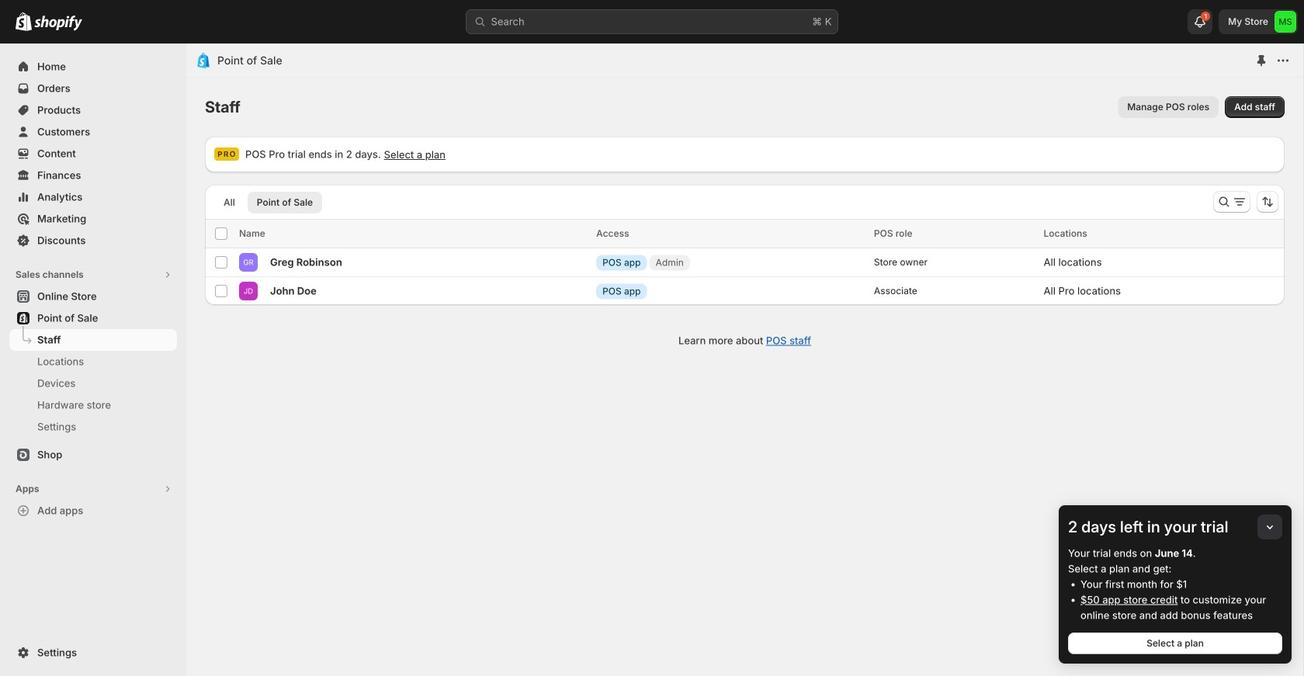 Task type: locate. For each thing, give the bounding box(es) containing it.
icon for point of sale image
[[196, 53, 211, 68]]

shopify image
[[34, 15, 82, 31]]

shopify image
[[16, 12, 32, 31]]



Task type: describe. For each thing, give the bounding box(es) containing it.
fullscreen dialog
[[186, 43, 1303, 676]]

my store image
[[1275, 11, 1296, 33]]



Task type: vqa. For each thing, say whether or not it's contained in the screenshot.
Shopify icon
yes



